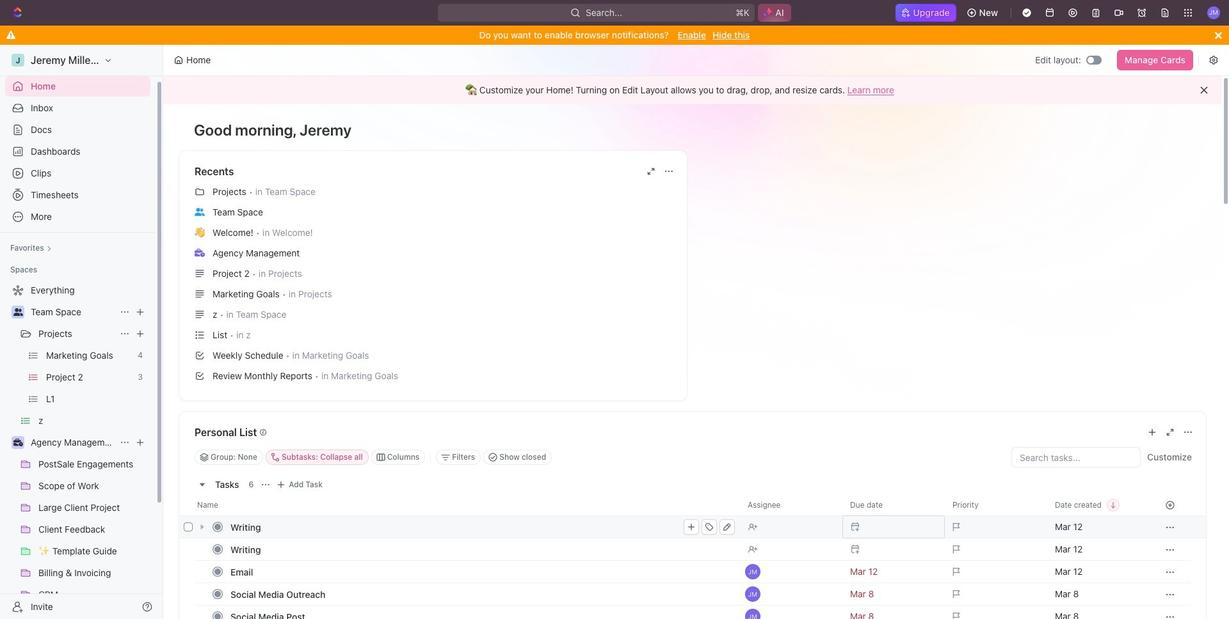 Task type: locate. For each thing, give the bounding box(es) containing it.
alert
[[163, 76, 1222, 104]]

business time image
[[195, 249, 205, 257]]

tree
[[5, 280, 150, 620]]

jeremy miller's workspace, , element
[[12, 54, 24, 67]]

0 vertical spatial user group image
[[195, 208, 205, 216]]

user group image
[[195, 208, 205, 216], [13, 309, 23, 316]]

tree inside sidebar navigation
[[5, 280, 150, 620]]

sidebar navigation
[[0, 45, 166, 620]]

1 vertical spatial user group image
[[13, 309, 23, 316]]



Task type: describe. For each thing, give the bounding box(es) containing it.
Search tasks... text field
[[1012, 448, 1140, 467]]

1 horizontal spatial user group image
[[195, 208, 205, 216]]

0 horizontal spatial user group image
[[13, 309, 23, 316]]

business time image
[[13, 439, 23, 447]]



Task type: vqa. For each thing, say whether or not it's contained in the screenshot.
press
no



